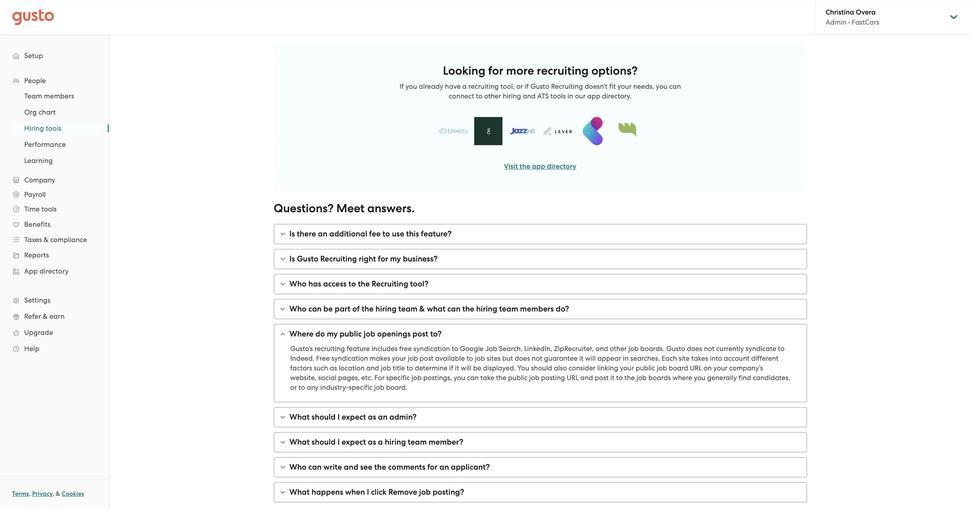 Task type: locate. For each thing, give the bounding box(es) containing it.
public down you
[[509, 374, 528, 382]]

2 vertical spatial an
[[440, 463, 449, 473]]

1 horizontal spatial url
[[690, 365, 702, 373]]

not up into
[[704, 345, 715, 353]]

it down linking
[[611, 374, 615, 382]]

& left what
[[420, 305, 425, 314]]

payroll button
[[8, 188, 101, 202]]

3 what from the top
[[290, 488, 310, 498]]

1 vertical spatial my
[[327, 330, 338, 339]]

0 vertical spatial is
[[290, 230, 295, 239]]

job right remove
[[419, 488, 431, 498]]

cookies button
[[62, 490, 84, 500]]

does up you
[[515, 355, 530, 363]]

privacy link
[[32, 491, 53, 498]]

tools inside if you already have a recruiting tool, or if gusto recruiting doesn't fit your needs, you can connect to other hiring and ats tools in our app directory.
[[551, 92, 566, 100]]

2 vertical spatial tools
[[41, 205, 57, 213]]

to
[[476, 92, 483, 100], [383, 230, 390, 239], [349, 280, 356, 289], [452, 345, 459, 353], [779, 345, 785, 353], [467, 355, 473, 363], [407, 365, 413, 373], [617, 374, 623, 382], [299, 384, 305, 392]]

social
[[318, 374, 337, 382]]

0 horizontal spatial recruiting
[[315, 345, 345, 353]]

2 vertical spatial who
[[290, 463, 307, 473]]

0 vertical spatial if
[[525, 82, 529, 91]]

1 vertical spatial should
[[312, 413, 336, 422]]

it up consider
[[580, 355, 584, 363]]

1 vertical spatial if
[[450, 365, 454, 373]]

post down linking
[[595, 374, 609, 382]]

but
[[503, 355, 513, 363]]

1 horizontal spatial for
[[428, 463, 438, 473]]

company's
[[730, 365, 764, 373]]

cookies
[[62, 491, 84, 498]]

who left write
[[290, 463, 307, 473]]

i
[[338, 413, 340, 422], [338, 438, 340, 447], [367, 488, 369, 498]]

taxes
[[24, 236, 42, 244]]

our
[[575, 92, 586, 100]]

post left to?
[[413, 330, 429, 339]]

who
[[290, 280, 307, 289], [290, 305, 307, 314], [290, 463, 307, 473]]

should down the any
[[312, 413, 336, 422]]

1 who from the top
[[290, 280, 307, 289]]

1 vertical spatial url
[[567, 374, 579, 382]]

public down searches.
[[636, 365, 656, 373]]

1 horizontal spatial recruiting
[[469, 82, 499, 91]]

your up the title
[[392, 355, 406, 363]]

0 vertical spatial members
[[44, 92, 74, 100]]

0 horizontal spatial gusto
[[297, 255, 319, 264]]

i up write
[[338, 438, 340, 447]]

what for what should i expect as an admin?
[[290, 413, 310, 422]]

0 vertical spatial in
[[568, 92, 574, 100]]

1 horizontal spatial gusto
[[531, 82, 550, 91]]

as up see
[[368, 438, 376, 447]]

app down doesn't at the top
[[588, 92, 601, 100]]

syndicate
[[746, 345, 777, 353]]

posting
[[542, 374, 565, 382]]

i for a
[[338, 438, 340, 447]]

can right needs,
[[670, 82, 681, 91]]

2 vertical spatial recruiting
[[315, 345, 345, 353]]

who inside who can write and see the comments for an applicant? "dropdown button"
[[290, 463, 307, 473]]

who left has
[[290, 280, 307, 289]]

if
[[400, 82, 404, 91]]

0 horizontal spatial will
[[461, 365, 472, 373]]

not
[[704, 345, 715, 353], [532, 355, 543, 363]]

who inside who can be part of the hiring team & what can the hiring team members do? "dropdown button"
[[290, 305, 307, 314]]

job down for
[[374, 384, 385, 392]]

team for member?
[[408, 438, 427, 447]]

does up takes
[[687, 345, 703, 353]]

1 horizontal spatial an
[[378, 413, 388, 422]]

app directory
[[24, 268, 69, 276]]

in right appear on the bottom right of page
[[623, 355, 629, 363]]

job up searches.
[[629, 345, 639, 353]]

each
[[662, 355, 678, 363]]

app inside if you already have a recruiting tool, or if gusto recruiting doesn't fit your needs, you can connect to other hiring and ats tools in our app directory.
[[588, 92, 601, 100]]

be up take
[[473, 365, 482, 373]]

the right what
[[463, 305, 475, 314]]

be inside gusto's recruiting feature includes free syndication to google job search, linkedin, ziprecruiter, and other job boards. gusto does not currently syndicate to indeed. free syndication makes your job post available to job sites but does not guarantee it will appear in searches. each site takes into account different factors such as location and job title to determine if it will be displayed. you should also consider linking your public job board url on your company's website, social pages, etc. for specific job postings, you can take the public job posting url and post it to the job boards where you generally find candidates, or to any industry-specific job board.
[[473, 365, 482, 373]]

members down people dropdown button
[[44, 92, 74, 100]]

your
[[618, 82, 632, 91], [392, 355, 406, 363], [620, 365, 634, 373], [714, 365, 728, 373]]

1 vertical spatial does
[[515, 355, 530, 363]]

if inside if you already have a recruiting tool, or if gusto recruiting doesn't fit your needs, you can connect to other hiring and ats tools in our app directory.
[[525, 82, 529, 91]]

1 horizontal spatial or
[[517, 82, 523, 91]]

what should i expect as an admin?
[[290, 413, 417, 422]]

to up different
[[779, 345, 785, 353]]

1 vertical spatial expect
[[342, 438, 366, 447]]

as for an
[[368, 413, 376, 422]]

who has access to the recruiting tool?
[[290, 280, 429, 289]]

in inside gusto's recruiting feature includes free syndication to google job search, linkedin, ziprecruiter, and other job boards. gusto does not currently syndicate to indeed. free syndication makes your job post available to job sites but does not guarantee it will appear in searches. each site takes into account different factors such as location and job title to determine if it will be displayed. you should also consider linking your public job board url on your company's website, social pages, etc. for specific job postings, you can take the public job posting url and post it to the job boards where you generally find candidates, or to any industry-specific job board.
[[623, 355, 629, 363]]

1 horizontal spatial ,
[[53, 491, 54, 498]]

1 vertical spatial or
[[290, 384, 297, 392]]

help
[[24, 345, 40, 353]]

if down more
[[525, 82, 529, 91]]

remove
[[389, 488, 418, 498]]

1 horizontal spatial if
[[525, 82, 529, 91]]

the right see
[[375, 463, 387, 473]]

0 vertical spatial not
[[704, 345, 715, 353]]

1 expect from the top
[[342, 413, 366, 422]]

0 vertical spatial recruiting
[[537, 64, 589, 78]]

1 horizontal spatial app
[[588, 92, 601, 100]]

recruiting left tool? in the left bottom of the page
[[372, 280, 409, 289]]

job inside what happens when i click remove job posting? dropdown button
[[419, 488, 431, 498]]

in inside if you already have a recruiting tool, or if gusto recruiting doesn't fit your needs, you can connect to other hiring and ats tools in our app directory.
[[568, 92, 574, 100]]

fastcars
[[852, 18, 880, 26]]

members
[[44, 92, 74, 100], [520, 305, 554, 314]]

can inside gusto's recruiting feature includes free syndication to google job search, linkedin, ziprecruiter, and other job boards. gusto does not currently syndicate to indeed. free syndication makes your job post available to job sites but does not guarantee it will appear in searches. each site takes into account different factors such as location and job title to determine if it will be displayed. you should also consider linking your public job board url on your company's website, social pages, etc. for specific job postings, you can take the public job posting url and post it to the job boards where you generally find candidates, or to any industry-specific job board.
[[467, 374, 479, 382]]

or inside gusto's recruiting feature includes free syndication to google job search, linkedin, ziprecruiter, and other job boards. gusto does not currently syndicate to indeed. free syndication makes your job post available to job sites but does not guarantee it will appear in searches. each site takes into account different factors such as location and job title to determine if it will be displayed. you should also consider linking your public job board url on your company's website, social pages, etc. for specific job postings, you can take the public job posting url and post it to the job boards where you generally find candidates, or to any industry-specific job board.
[[290, 384, 297, 392]]

can inside if you already have a recruiting tool, or if gusto recruiting doesn't fit your needs, you can connect to other hiring and ats tools in our app directory.
[[670, 82, 681, 91]]

recruiting up the our
[[551, 82, 583, 91]]

where do my public job openings post to?
[[290, 330, 442, 339]]

0 horizontal spatial if
[[450, 365, 454, 373]]

& left earn
[[43, 313, 48, 321]]

1 horizontal spatial public
[[509, 374, 528, 382]]

1 vertical spatial for
[[378, 255, 389, 264]]

0 vertical spatial as
[[330, 365, 337, 373]]

2 is from the top
[[290, 255, 295, 264]]

what for what happens when i click remove job posting?
[[290, 488, 310, 498]]

0 horizontal spatial syndication
[[332, 355, 368, 363]]

company button
[[8, 173, 101, 188]]

an left admin?
[[378, 413, 388, 422]]

2 expect from the top
[[342, 438, 366, 447]]

who up where
[[290, 305, 307, 314]]

1 vertical spatial tools
[[46, 125, 62, 133]]

when
[[345, 488, 365, 498]]

search,
[[499, 345, 523, 353]]

1 vertical spatial as
[[368, 413, 376, 422]]

1 vertical spatial in
[[623, 355, 629, 363]]

2 horizontal spatial public
[[636, 365, 656, 373]]

looking
[[443, 64, 486, 78]]

connect
[[449, 92, 475, 100]]

to right connect at the left of page
[[476, 92, 483, 100]]

is
[[290, 230, 295, 239], [290, 255, 295, 264]]

hiring tools
[[24, 125, 62, 133]]

specific down the title
[[386, 374, 410, 382]]

chart
[[39, 108, 56, 116]]

team up search,
[[500, 305, 519, 314]]

1 vertical spatial other
[[610, 345, 627, 353]]

a up who can write and see the comments for an applicant?
[[378, 438, 383, 447]]

0 vertical spatial what
[[290, 413, 310, 422]]

recruiting left tool,
[[469, 82, 499, 91]]

help link
[[8, 342, 101, 357]]

the right of
[[362, 305, 374, 314]]

1 horizontal spatial in
[[623, 355, 629, 363]]

who for who has access to the recruiting tool?
[[290, 280, 307, 289]]

other up appear on the bottom right of page
[[610, 345, 627, 353]]

if inside gusto's recruiting feature includes free syndication to google job search, linkedin, ziprecruiter, and other job boards. gusto does not currently syndicate to indeed. free syndication makes your job post available to job sites but does not guarantee it will appear in searches. each site takes into account different factors such as location and job title to determine if it will be displayed. you should also consider linking your public job board url on your company's website, social pages, etc. for specific job postings, you can take the public job posting url and post it to the job boards where you generally find candidates, or to any industry-specific job board.
[[450, 365, 454, 373]]

tools
[[551, 92, 566, 100], [46, 125, 62, 133], [41, 205, 57, 213]]

integration logo image
[[474, 117, 503, 146], [579, 117, 607, 146], [509, 117, 537, 146], [613, 120, 642, 142], [544, 127, 572, 135], [440, 128, 468, 134]]

1 vertical spatial i
[[338, 438, 340, 447]]

and inside if you already have a recruiting tool, or if gusto recruiting doesn't fit your needs, you can connect to other hiring and ats tools in our app directory.
[[523, 92, 536, 100]]

fit
[[610, 82, 616, 91]]

syndication up location at the bottom left of the page
[[332, 355, 368, 363]]

for right right
[[378, 255, 389, 264]]

members down "who has access to the recruiting tool?" dropdown button
[[520, 305, 554, 314]]

gusto inside if you already have a recruiting tool, or if gusto recruiting doesn't fit your needs, you can connect to other hiring and ats tools in our app directory.
[[531, 82, 550, 91]]

upgrade
[[24, 329, 53, 337]]

1 vertical spatial a
[[378, 438, 383, 447]]

2 horizontal spatial it
[[611, 374, 615, 382]]

team
[[399, 305, 418, 314], [500, 305, 519, 314], [408, 438, 427, 447]]

1 is from the top
[[290, 230, 295, 239]]

as up the what should i expect as a hiring team member?
[[368, 413, 376, 422]]

url down consider
[[567, 374, 579, 382]]

who inside "who has access to the recruiting tool?" dropdown button
[[290, 280, 307, 289]]

to right access
[[349, 280, 356, 289]]

will
[[586, 355, 596, 363], [461, 365, 472, 373]]

you down available
[[454, 374, 466, 382]]

should up write
[[312, 438, 336, 447]]

job inside the where do my public job openings post to? dropdown button
[[364, 330, 376, 339]]

1 horizontal spatial be
[[473, 365, 482, 373]]

1 vertical spatial recruiting
[[469, 82, 499, 91]]

2 vertical spatial gusto
[[667, 345, 686, 353]]

has
[[309, 280, 322, 289]]

what should i expect as a hiring team member?
[[290, 438, 464, 447]]

0 vertical spatial does
[[687, 345, 703, 353]]

0 vertical spatial post
[[413, 330, 429, 339]]

your up generally
[[714, 365, 728, 373]]

list
[[0, 74, 109, 357], [0, 88, 109, 169]]

gusto inside dropdown button
[[297, 255, 319, 264]]

2 who from the top
[[290, 305, 307, 314]]

the inside dropdown button
[[358, 280, 370, 289]]

guarantee
[[544, 355, 578, 363]]

expect up the what should i expect as a hiring team member?
[[342, 413, 366, 422]]

0 vertical spatial directory
[[547, 163, 577, 171]]

hiring up openings
[[376, 305, 397, 314]]

location
[[339, 365, 365, 373]]

2 vertical spatial what
[[290, 488, 310, 498]]

1 horizontal spatial specific
[[386, 374, 410, 382]]

christina overa admin • fastcars
[[826, 8, 880, 26]]

an inside "dropdown button"
[[440, 463, 449, 473]]

job down google
[[475, 355, 485, 363]]

0 vertical spatial recruiting
[[551, 82, 583, 91]]

1 horizontal spatial will
[[586, 355, 596, 363]]

1 vertical spatial an
[[378, 413, 388, 422]]

where do my public job openings post to? button
[[274, 325, 807, 344]]

& right taxes
[[44, 236, 48, 244]]

upgrade link
[[8, 326, 101, 340]]

consider
[[569, 365, 596, 373]]

can left take
[[467, 374, 479, 382]]

0 vertical spatial for
[[489, 64, 504, 78]]

list containing team members
[[0, 88, 109, 169]]

admin?
[[390, 413, 417, 422]]

in
[[568, 92, 574, 100], [623, 355, 629, 363]]

not down linkedin,
[[532, 355, 543, 363]]

can left write
[[309, 463, 322, 473]]

0 vertical spatial will
[[586, 355, 596, 363]]

gusto up 'each' on the bottom right of page
[[667, 345, 686, 353]]

2 vertical spatial as
[[368, 438, 376, 447]]

meet
[[337, 202, 365, 216]]

3 who from the top
[[290, 463, 307, 473]]

who for who can be part of the hiring team & what can the hiring team members do?
[[290, 305, 307, 314]]

0 horizontal spatial ,
[[29, 491, 31, 498]]

post up determine
[[420, 355, 434, 363]]

1 vertical spatial specific
[[349, 384, 373, 392]]

hiring down tool,
[[503, 92, 521, 100]]

0 horizontal spatial recruiting
[[321, 255, 357, 264]]

app
[[24, 268, 38, 276]]

my
[[390, 255, 401, 264], [327, 330, 338, 339]]

public up feature
[[340, 330, 362, 339]]

or inside if you already have a recruiting tool, or if gusto recruiting doesn't fit your needs, you can connect to other hiring and ats tools in our app directory.
[[517, 82, 523, 91]]

0 vertical spatial it
[[580, 355, 584, 363]]

you
[[518, 365, 530, 373]]

0 horizontal spatial for
[[378, 255, 389, 264]]

to inside if you already have a recruiting tool, or if gusto recruiting doesn't fit your needs, you can connect to other hiring and ats tools in our app directory.
[[476, 92, 483, 100]]

1 horizontal spatial members
[[520, 305, 554, 314]]

postings,
[[424, 374, 452, 382]]

an right there
[[318, 230, 328, 239]]

refer & earn
[[24, 313, 65, 321]]

1 horizontal spatial other
[[610, 345, 627, 353]]

google
[[460, 345, 484, 353]]

2 horizontal spatial recruiting
[[551, 82, 583, 91]]

2 list from the top
[[0, 88, 109, 169]]

0 vertical spatial gusto
[[531, 82, 550, 91]]

what should i expect as an admin? button
[[274, 408, 807, 428]]

0 vertical spatial app
[[588, 92, 601, 100]]

team up the comments
[[408, 438, 427, 447]]

0 vertical spatial be
[[324, 305, 333, 314]]

1 vertical spatial will
[[461, 365, 472, 373]]

0 vertical spatial expect
[[342, 413, 366, 422]]

your right fit
[[618, 82, 632, 91]]

fee
[[369, 230, 381, 239]]

or down website,
[[290, 384, 297, 392]]

1 what from the top
[[290, 413, 310, 422]]

a up connect at the left of page
[[463, 82, 467, 91]]

is inside is there an additional fee to use this feature? dropdown button
[[290, 230, 295, 239]]

as up social
[[330, 365, 337, 373]]

learning
[[24, 157, 53, 165]]

will down available
[[461, 365, 472, 373]]

1 vertical spatial members
[[520, 305, 554, 314]]

0 vertical spatial tools
[[551, 92, 566, 100]]

2 vertical spatial it
[[611, 374, 615, 382]]

tools for hiring tools
[[46, 125, 62, 133]]

other down tool,
[[485, 92, 501, 100]]

tools down payroll "dropdown button"
[[41, 205, 57, 213]]

members inside "dropdown button"
[[520, 305, 554, 314]]

1 list from the top
[[0, 74, 109, 357]]

and inside "dropdown button"
[[344, 463, 359, 473]]

i down industry-
[[338, 413, 340, 422]]

tools inside dropdown button
[[41, 205, 57, 213]]

, left cookies
[[53, 491, 54, 498]]

0 vertical spatial a
[[463, 82, 467, 91]]

job up feature
[[364, 330, 376, 339]]

2 vertical spatial recruiting
[[372, 280, 409, 289]]

an down member?
[[440, 463, 449, 473]]

my right do
[[327, 330, 338, 339]]

time tools button
[[8, 202, 101, 217]]

in left the our
[[568, 92, 574, 100]]

is inside is gusto recruiting right for my business? dropdown button
[[290, 255, 295, 264]]

feature
[[347, 345, 370, 353]]

1 vertical spatial syndication
[[332, 355, 368, 363]]

0 vertical spatial an
[[318, 230, 328, 239]]

team for &
[[399, 305, 418, 314]]

post
[[413, 330, 429, 339], [420, 355, 434, 363], [595, 374, 609, 382]]

0 vertical spatial syndication
[[414, 345, 450, 353]]

2 vertical spatial public
[[509, 374, 528, 382]]

a inside what should i expect as a hiring team member? dropdown button
[[378, 438, 383, 447]]

as inside gusto's recruiting feature includes free syndication to google job search, linkedin, ziprecruiter, and other job boards. gusto does not currently syndicate to indeed. free syndication makes your job post available to job sites but does not guarantee it will appear in searches. each site takes into account different factors such as location and job title to determine if it will be displayed. you should also consider linking your public job board url on your company's website, social pages, etc. for specific job postings, you can take the public job posting url and post it to the job boards where you generally find candidates, or to any industry-specific job board.
[[330, 365, 337, 373]]

job down you
[[530, 374, 540, 382]]

0 horizontal spatial in
[[568, 92, 574, 100]]

other inside gusto's recruiting feature includes free syndication to google job search, linkedin, ziprecruiter, and other job boards. gusto does not currently syndicate to indeed. free syndication makes your job post available to job sites but does not guarantee it will appear in searches. each site takes into account different factors such as location and job title to determine if it will be displayed. you should also consider linking your public job board url on your company's website, social pages, etc. for specific job postings, you can take the public job posting url and post it to the job boards where you generally find candidates, or to any industry-specific job board.
[[610, 345, 627, 353]]

for right the comments
[[428, 463, 438, 473]]

1 vertical spatial be
[[473, 365, 482, 373]]

team inside dropdown button
[[408, 438, 427, 447]]

recruiting up the free
[[315, 345, 345, 353]]

1 vertical spatial public
[[636, 365, 656, 373]]

url down takes
[[690, 365, 702, 373]]

tools for time tools
[[41, 205, 57, 213]]

app directory link
[[8, 264, 101, 279]]

access
[[323, 280, 347, 289]]

home image
[[12, 9, 54, 25]]

other inside if you already have a recruiting tool, or if gusto recruiting doesn't fit your needs, you can connect to other hiring and ats tools in our app directory.
[[485, 92, 501, 100]]

1 vertical spatial who
[[290, 305, 307, 314]]

recruiting up access
[[321, 255, 357, 264]]

team members
[[24, 92, 74, 100]]

hiring
[[503, 92, 521, 100], [376, 305, 397, 314], [477, 305, 498, 314], [385, 438, 406, 447]]

takes
[[692, 355, 709, 363]]

0 horizontal spatial an
[[318, 230, 328, 239]]

0 vertical spatial i
[[338, 413, 340, 422]]

2 what from the top
[[290, 438, 310, 447]]

2 horizontal spatial gusto
[[667, 345, 686, 353]]

for inside dropdown button
[[378, 255, 389, 264]]

reports link
[[8, 248, 101, 263]]

hiring up who can write and see the comments for an applicant?
[[385, 438, 406, 447]]

different
[[752, 355, 779, 363]]

to right the title
[[407, 365, 413, 373]]

time
[[24, 205, 40, 213]]

be inside "dropdown button"
[[324, 305, 333, 314]]

to down website,
[[299, 384, 305, 392]]

expect down what should i expect as an admin?
[[342, 438, 366, 447]]

1 vertical spatial not
[[532, 355, 543, 363]]

2 vertical spatial for
[[428, 463, 438, 473]]

will up consider
[[586, 355, 596, 363]]

0 vertical spatial who
[[290, 280, 307, 289]]

title
[[393, 365, 405, 373]]

0 vertical spatial my
[[390, 255, 401, 264]]



Task type: describe. For each thing, give the bounding box(es) containing it.
and up etc.
[[367, 365, 379, 373]]

linking
[[598, 365, 619, 373]]

can down has
[[309, 305, 322, 314]]

1 vertical spatial post
[[420, 355, 434, 363]]

where
[[290, 330, 314, 339]]

expect for an
[[342, 413, 366, 422]]

performance
[[24, 141, 66, 149]]

options?
[[592, 64, 638, 78]]

1 horizontal spatial directory
[[547, 163, 577, 171]]

should for what should i expect as a hiring team member?
[[312, 438, 336, 447]]

sites
[[487, 355, 501, 363]]

feature?
[[421, 230, 452, 239]]

board.
[[386, 384, 408, 392]]

to down linking
[[617, 374, 623, 382]]

1 vertical spatial app
[[532, 163, 546, 171]]

list containing people
[[0, 74, 109, 357]]

directory.
[[602, 92, 632, 100]]

for inside "dropdown button"
[[428, 463, 438, 473]]

hiring up "job"
[[477, 305, 498, 314]]

refer & earn link
[[8, 310, 101, 324]]

searches.
[[631, 355, 660, 363]]

where
[[673, 374, 693, 382]]

do?
[[556, 305, 570, 314]]

right
[[359, 255, 376, 264]]

more
[[507, 64, 535, 78]]

2 , from the left
[[53, 491, 54, 498]]

etc.
[[362, 374, 373, 382]]

people button
[[8, 74, 101, 88]]

who can write and see the comments for an applicant? button
[[274, 458, 807, 478]]

makes
[[370, 355, 391, 363]]

benefits link
[[8, 217, 101, 232]]

questions? meet answers.
[[274, 202, 415, 216]]

who has access to the recruiting tool? button
[[274, 275, 807, 294]]

1 horizontal spatial not
[[704, 345, 715, 353]]

& inside "dropdown button"
[[420, 305, 425, 314]]

1 , from the left
[[29, 491, 31, 498]]

you right "if"
[[406, 82, 417, 91]]

payroll
[[24, 191, 46, 199]]

privacy
[[32, 491, 53, 498]]

boards.
[[641, 345, 665, 353]]

compliance
[[50, 236, 87, 244]]

gusto's
[[290, 345, 313, 353]]

is there an additional fee to use this feature?
[[290, 230, 452, 239]]

site
[[679, 355, 690, 363]]

the down searches.
[[625, 374, 635, 382]]

and down consider
[[581, 374, 594, 382]]

write
[[324, 463, 342, 473]]

0 horizontal spatial it
[[455, 365, 459, 373]]

website,
[[290, 374, 317, 382]]

as for a
[[368, 438, 376, 447]]

christina
[[826, 8, 855, 17]]

0 vertical spatial url
[[690, 365, 702, 373]]

the inside "dropdown button"
[[375, 463, 387, 473]]

take
[[481, 374, 495, 382]]

benefits
[[24, 221, 51, 229]]

recruiting inside if you already have a recruiting tool, or if gusto recruiting doesn't fit your needs, you can connect to other hiring and ats tools in our app directory.
[[551, 82, 583, 91]]

expect for a
[[342, 438, 366, 447]]

is for is there an additional fee to use this feature?
[[290, 230, 295, 239]]

visit the app directory
[[504, 163, 577, 171]]

company
[[24, 176, 55, 184]]

admin
[[826, 18, 847, 26]]

0 horizontal spatial not
[[532, 355, 543, 363]]

gusto navigation element
[[0, 35, 109, 370]]

who can write and see the comments for an applicant?
[[290, 463, 490, 473]]

0 horizontal spatial my
[[327, 330, 338, 339]]

happens
[[312, 488, 344, 498]]

hiring inside if you already have a recruiting tool, or if gusto recruiting doesn't fit your needs, you can connect to other hiring and ats tools in our app directory.
[[503, 92, 521, 100]]

you down on
[[694, 374, 706, 382]]

who can be part of the hiring team & what can the hiring team members do? button
[[274, 300, 807, 319]]

currently
[[717, 345, 745, 353]]

appear
[[598, 355, 622, 363]]

openings
[[377, 330, 411, 339]]

what
[[427, 305, 446, 314]]

factors
[[290, 365, 312, 373]]

job up boards
[[657, 365, 667, 373]]

•
[[849, 18, 851, 26]]

i for an
[[338, 413, 340, 422]]

to right fee
[[383, 230, 390, 239]]

also
[[554, 365, 567, 373]]

& inside dropdown button
[[44, 236, 48, 244]]

visit the app directory link
[[504, 163, 577, 171]]

part
[[335, 305, 351, 314]]

your right linking
[[620, 365, 634, 373]]

recruiting inside gusto's recruiting feature includes free syndication to google job search, linkedin, ziprecruiter, and other job boards. gusto does not currently syndicate to indeed. free syndication makes your job post available to job sites but does not guarantee it will appear in searches. each site takes into account different factors such as location and job title to determine if it will be displayed. you should also consider linking your public job board url on your company's website, social pages, etc. for specific job postings, you can take the public job posting url and post it to the job boards where you generally find candidates, or to any industry-specific job board.
[[315, 345, 345, 353]]

is gusto recruiting right for my business? button
[[274, 250, 807, 269]]

gusto inside gusto's recruiting feature includes free syndication to google job search, linkedin, ziprecruiter, and other job boards. gusto does not currently syndicate to indeed. free syndication makes your job post available to job sites but does not guarantee it will appear in searches. each site takes into account different factors such as location and job title to determine if it will be displayed. you should also consider linking your public job board url on your company's website, social pages, etc. for specific job postings, you can take the public job posting url and post it to the job boards where you generally find candidates, or to any industry-specific job board.
[[667, 345, 686, 353]]

candidates,
[[753, 374, 791, 382]]

1 horizontal spatial does
[[687, 345, 703, 353]]

you right needs,
[[656, 82, 668, 91]]

directory inside "gusto navigation" element
[[40, 268, 69, 276]]

tool?
[[410, 280, 429, 289]]

tool,
[[501, 82, 515, 91]]

any
[[307, 384, 319, 392]]

to up available
[[452, 345, 459, 353]]

public inside dropdown button
[[340, 330, 362, 339]]

can right what
[[448, 305, 461, 314]]

a inside if you already have a recruiting tool, or if gusto recruiting doesn't fit your needs, you can connect to other hiring and ats tools in our app directory.
[[463, 82, 467, 91]]

to down google
[[467, 355, 473, 363]]

1 horizontal spatial recruiting
[[372, 280, 409, 289]]

gusto's recruiting feature includes free syndication to google job search, linkedin, ziprecruiter, and other job boards. gusto does not currently syndicate to indeed. free syndication makes your job post available to job sites but does not guarantee it will appear in searches. each site takes into account different factors such as location and job title to determine if it will be displayed. you should also consider linking your public job board url on your company's website, social pages, etc. for specific job postings, you can take the public job posting url and post it to the job boards where you generally find candidates, or to any industry-specific job board.
[[290, 345, 791, 392]]

available
[[435, 355, 465, 363]]

your inside if you already have a recruiting tool, or if gusto recruiting doesn't fit your needs, you can connect to other hiring and ats tools in our app directory.
[[618, 82, 632, 91]]

1 horizontal spatial it
[[580, 355, 584, 363]]

visit
[[504, 163, 518, 171]]

hiring inside dropdown button
[[385, 438, 406, 447]]

what for what should i expect as a hiring team member?
[[290, 438, 310, 447]]

members inside "gusto navigation" element
[[44, 92, 74, 100]]

settings
[[24, 297, 50, 305]]

what should i expect as a hiring team member? button
[[274, 433, 807, 453]]

0 vertical spatial specific
[[386, 374, 410, 382]]

post inside dropdown button
[[413, 330, 429, 339]]

the right visit in the right of the page
[[520, 163, 531, 171]]

should inside gusto's recruiting feature includes free syndication to google job search, linkedin, ziprecruiter, and other job boards. gusto does not currently syndicate to indeed. free syndication makes your job post available to job sites but does not guarantee it will appear in searches. each site takes into account different factors such as location and job title to determine if it will be displayed. you should also consider linking your public job board url on your company's website, social pages, etc. for specific job postings, you can take the public job posting url and post it to the job boards where you generally find candidates, or to any industry-specific job board.
[[531, 365, 553, 373]]

job
[[486, 345, 498, 353]]

linkedin,
[[525, 345, 553, 353]]

job down determine
[[412, 374, 422, 382]]

if you already have a recruiting tool, or if gusto recruiting doesn't fit your needs, you can connect to other hiring and ats tools in our app directory.
[[400, 82, 681, 100]]

what happens when i click remove job posting?
[[290, 488, 464, 498]]

2 horizontal spatial for
[[489, 64, 504, 78]]

2 vertical spatial post
[[595, 374, 609, 382]]

2 vertical spatial i
[[367, 488, 369, 498]]

overa
[[856, 8, 876, 17]]

find
[[739, 374, 752, 382]]

1 horizontal spatial syndication
[[414, 345, 450, 353]]

taxes & compliance button
[[8, 233, 101, 247]]

see
[[360, 463, 373, 473]]

who for who can write and see the comments for an applicant?
[[290, 463, 307, 473]]

click
[[371, 488, 387, 498]]

and up appear on the bottom right of page
[[596, 345, 609, 353]]

0 horizontal spatial does
[[515, 355, 530, 363]]

org
[[24, 108, 37, 116]]

free
[[399, 345, 412, 353]]

free
[[316, 355, 330, 363]]

pages,
[[338, 374, 360, 382]]

is for is gusto recruiting right for my business?
[[290, 255, 295, 264]]

recruiting inside if you already have a recruiting tool, or if gusto recruiting doesn't fit your needs, you can connect to other hiring and ats tools in our app directory.
[[469, 82, 499, 91]]

job down free on the bottom of page
[[408, 355, 418, 363]]

org chart
[[24, 108, 56, 116]]

terms
[[12, 491, 29, 498]]

can inside "dropdown button"
[[309, 463, 322, 473]]

1 vertical spatial recruiting
[[321, 255, 357, 264]]

job down makes
[[381, 365, 391, 373]]

taxes & compliance
[[24, 236, 87, 244]]

& left cookies
[[56, 491, 60, 498]]

2 horizontal spatial recruiting
[[537, 64, 589, 78]]

have
[[445, 82, 461, 91]]

the down "displayed."
[[496, 374, 507, 382]]

should for what should i expect as an admin?
[[312, 413, 336, 422]]

already
[[419, 82, 444, 91]]

job left boards
[[637, 374, 647, 382]]

time tools
[[24, 205, 57, 213]]

0 horizontal spatial specific
[[349, 384, 373, 392]]

indeed.
[[290, 355, 315, 363]]



Task type: vqa. For each thing, say whether or not it's contained in the screenshot.
records on the left
no



